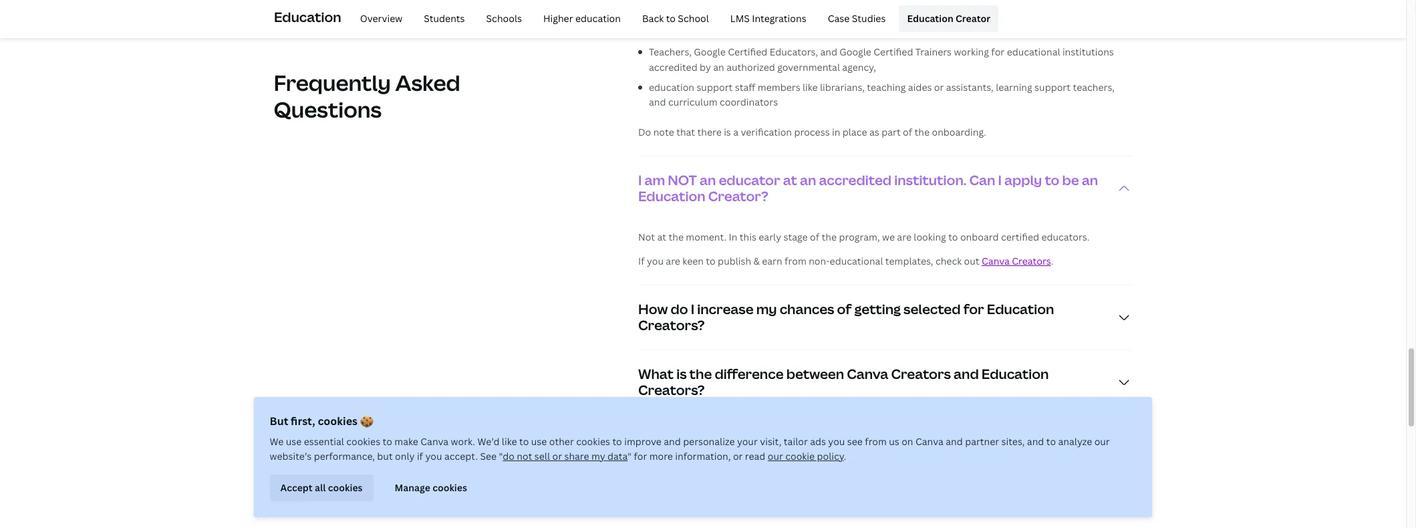 Task type: vqa. For each thing, say whether or not it's contained in the screenshot.
Tara Schultz image
no



Task type: describe. For each thing, give the bounding box(es) containing it.
what is the difference between canva creators and education creators? button
[[638, 350, 1132, 414]]

currently
[[671, 11, 713, 24]]

as
[[870, 126, 879, 138]]

do
[[638, 126, 651, 138]]

educators.
[[1042, 231, 1090, 243]]

policy
[[818, 450, 844, 463]]

do note that there is a verification process in place as part of the onboarding.
[[638, 126, 986, 138]]

accepting
[[715, 11, 760, 24]]

. for do not sell or share my data " for more information, or read our cookie policy .
[[844, 450, 847, 463]]

if you are keen to publish & earn from non-educational templates, check out canva creators .
[[638, 255, 1054, 267]]

information,
[[676, 450, 731, 463]]

in
[[729, 231, 738, 243]]

i am not an educator at an accredited institution. can i apply to be an education creator? button
[[638, 156, 1132, 220]]

1 certified from the left
[[728, 46, 768, 58]]

getting
[[855, 300, 901, 318]]

aides
[[908, 81, 932, 94]]

visit,
[[760, 435, 782, 448]]

to inside menu bar
[[666, 12, 676, 25]]

to up but
[[383, 435, 393, 448]]

us
[[890, 435, 900, 448]]

cookies up essential
[[318, 414, 358, 428]]

what is the difference between canva creators and education creators?
[[638, 365, 1049, 399]]

" inside the we use essential cookies to make canva work. we'd like to use other cookies to improve and personalize your visit, tailor ads you see from us on canva and partner sites, and to analyze our website's performance, but only if you accept. see "
[[499, 450, 503, 463]]

authorized
[[727, 61, 775, 73]]

0 vertical spatial of
[[903, 126, 913, 138]]

1 horizontal spatial or
[[734, 450, 743, 463]]

tailor
[[784, 435, 808, 448]]

curriculum
[[668, 96, 718, 109]]

our inside the we use essential cookies to make canva work. we'd like to use other cookies to improve and personalize your visit, tailor ads you see from us on canva and partner sites, and to analyze our website's performance, but only if you accept. see "
[[1095, 435, 1110, 448]]

frequently
[[274, 68, 391, 97]]

asked
[[396, 68, 461, 97]]

between
[[786, 365, 844, 383]]

performance,
[[314, 450, 375, 463]]

education inside how do i increase my chances of getting selected for education creators?
[[987, 300, 1054, 318]]

creator
[[956, 12, 991, 25]]

early
[[759, 231, 781, 243]]

cookies down 🍪
[[347, 435, 381, 448]]

first,
[[291, 414, 316, 428]]

website's
[[270, 450, 312, 463]]

keen
[[683, 255, 704, 267]]

2 horizontal spatial you
[[829, 435, 845, 448]]

working
[[954, 46, 989, 58]]

2 horizontal spatial i
[[998, 171, 1002, 189]]

canva inside the what is the difference between canva creators and education creators?
[[847, 365, 889, 383]]

0 vertical spatial are
[[655, 11, 669, 24]]

i inside how do i increase my chances of getting selected for education creators?
[[691, 300, 695, 318]]

there
[[698, 126, 722, 138]]

🍪
[[360, 414, 374, 428]]

canva right out at the right
[[982, 255, 1010, 267]]

2 certified from the left
[[874, 46, 913, 58]]

difference
[[715, 365, 784, 383]]

verification
[[741, 126, 792, 138]]

to right keen
[[706, 255, 716, 267]]

librarians,
[[820, 81, 865, 94]]

lms integrations
[[730, 12, 807, 25]]

creators? inside how do i increase my chances of getting selected for education creators?
[[638, 316, 705, 334]]

studies
[[852, 12, 886, 25]]

am
[[645, 171, 665, 189]]

the inside the what is the difference between canva creators and education creators?
[[690, 365, 712, 383]]

and inside 'teachers, google certified educators, and google certified trainers working for educational institutions accredited by an authorized governmental agency,'
[[820, 46, 838, 58]]

educational for for
[[1007, 46, 1060, 58]]

0 vertical spatial you
[[647, 255, 664, 267]]

learning
[[996, 81, 1033, 94]]

work.
[[451, 435, 476, 448]]

cookie
[[786, 450, 815, 463]]

integrations
[[752, 12, 807, 25]]

your
[[738, 435, 758, 448]]

1 vertical spatial do
[[503, 450, 515, 463]]

0 vertical spatial is
[[724, 126, 731, 138]]

case studies link
[[820, 5, 894, 32]]

0 horizontal spatial you
[[426, 450, 442, 463]]

a
[[733, 126, 739, 138]]

how do i increase my chances of getting selected for education creators? button
[[638, 285, 1132, 349]]

we for we are currently accepting applications from:
[[638, 11, 652, 24]]

templates,
[[886, 255, 933, 267]]

all
[[315, 481, 326, 494]]

cookies up share
[[577, 435, 611, 448]]

members
[[758, 81, 801, 94]]

back to school link
[[634, 5, 717, 32]]

part
[[882, 126, 901, 138]]

like inside education support staff members like librarians, teaching aides or assistants, learning support teachers, and curriculum coordinators
[[803, 81, 818, 94]]

1 google from the left
[[694, 46, 726, 58]]

assistants,
[[946, 81, 994, 94]]

program,
[[839, 231, 880, 243]]

1 support from the left
[[697, 81, 733, 94]]

onboarding.
[[932, 126, 986, 138]]

teachers, google certified educators, and google certified trainers working for educational institutions accredited by an authorized governmental agency,
[[649, 46, 1114, 73]]

we'd
[[478, 435, 500, 448]]

we use essential cookies to make canva work. we'd like to use other cookies to improve and personalize your visit, tailor ads you see from us on canva and partner sites, and to analyze our website's performance, but only if you accept. see "
[[270, 435, 1110, 463]]

do not sell or share my data " for more information, or read our cookie policy .
[[503, 450, 847, 463]]

education inside menu bar
[[575, 12, 621, 25]]

case
[[828, 12, 850, 25]]

2 use from the left
[[532, 435, 547, 448]]

2 google from the left
[[840, 46, 872, 58]]

we are currently accepting applications from:
[[638, 11, 844, 24]]

can
[[969, 171, 996, 189]]

personalize
[[684, 435, 735, 448]]

back
[[642, 12, 664, 25]]

questions
[[274, 95, 382, 124]]

1 vertical spatial are
[[897, 231, 912, 243]]

at inside i am not an educator at an accredited institution. can i apply to be an education creator?
[[783, 171, 797, 189]]

from:
[[820, 11, 844, 24]]

to up data
[[613, 435, 622, 448]]

schools
[[486, 12, 522, 25]]

schools link
[[478, 5, 530, 32]]

our cookie policy link
[[768, 450, 844, 463]]

higher education link
[[535, 5, 629, 32]]

my inside how do i increase my chances of getting selected for education creators?
[[756, 300, 777, 318]]

check
[[936, 255, 962, 267]]

we
[[882, 231, 895, 243]]

education support staff members like librarians, teaching aides or assistants, learning support teachers, and curriculum coordinators
[[649, 81, 1115, 109]]

educators,
[[770, 46, 818, 58]]

do inside how do i increase my chances of getting selected for education creators?
[[671, 300, 688, 318]]

apply
[[1005, 171, 1042, 189]]

students link
[[416, 5, 473, 32]]



Task type: locate. For each thing, give the bounding box(es) containing it.
if
[[638, 255, 645, 267]]

school
[[678, 12, 709, 25]]

1 horizontal spatial education
[[649, 81, 695, 94]]

my left chances
[[756, 300, 777, 318]]

0 vertical spatial our
[[1095, 435, 1110, 448]]

1 horizontal spatial support
[[1035, 81, 1071, 94]]

. right cookie
[[844, 450, 847, 463]]

do left not
[[503, 450, 515, 463]]

" right see
[[499, 450, 503, 463]]

0 horizontal spatial do
[[503, 450, 515, 463]]

frequently asked questions
[[274, 68, 461, 124]]

google up by on the top of the page
[[694, 46, 726, 58]]

canva creators link
[[982, 255, 1051, 267]]

we for we use essential cookies to make canva work. we'd like to use other cookies to improve and personalize your visit, tailor ads you see from us on canva and partner sites, and to analyze our website's performance, but only if you accept. see "
[[270, 435, 284, 448]]

canva right between
[[847, 365, 889, 383]]

or right sell
[[553, 450, 562, 463]]

of left getting
[[837, 300, 852, 318]]

. for if you are keen to publish & earn from non-educational templates, check out canva creators .
[[1051, 255, 1054, 267]]

1 vertical spatial education
[[649, 81, 695, 94]]

for
[[992, 46, 1005, 58], [964, 300, 984, 318], [634, 450, 648, 463]]

1 horizontal spatial we
[[638, 11, 652, 24]]

accredited down the place
[[819, 171, 892, 189]]

0 vertical spatial at
[[783, 171, 797, 189]]

cookies
[[318, 414, 358, 428], [347, 435, 381, 448], [577, 435, 611, 448], [328, 481, 363, 494], [433, 481, 467, 494]]

1 vertical spatial our
[[768, 450, 784, 463]]

an right not at top
[[700, 171, 716, 189]]

1 horizontal spatial do
[[671, 300, 688, 318]]

certified up authorized in the right top of the page
[[728, 46, 768, 58]]

of
[[903, 126, 913, 138], [810, 231, 820, 243], [837, 300, 852, 318]]

you right if
[[426, 450, 442, 463]]

from right earn
[[785, 255, 807, 267]]

i left increase
[[691, 300, 695, 318]]

publish
[[718, 255, 751, 267]]

1 vertical spatial creators?
[[638, 381, 705, 399]]

and inside education support staff members like librarians, teaching aides or assistants, learning support teachers, and curriculum coordinators
[[649, 96, 666, 109]]

manage cookies
[[395, 481, 467, 494]]

non-
[[809, 255, 830, 267]]

are left keen
[[666, 255, 680, 267]]

1 vertical spatial for
[[964, 300, 984, 318]]

earn
[[762, 255, 783, 267]]

1 horizontal spatial google
[[840, 46, 872, 58]]

0 vertical spatial creators?
[[638, 316, 705, 334]]

support right learning in the right of the page
[[1035, 81, 1071, 94]]

1 vertical spatial like
[[502, 435, 517, 448]]

an down process
[[800, 171, 816, 189]]

cookies inside button
[[328, 481, 363, 494]]

accredited
[[649, 61, 698, 73], [819, 171, 892, 189]]

0 vertical spatial we
[[638, 11, 652, 24]]

1 creators? from the top
[[638, 316, 705, 334]]

my left data
[[592, 450, 606, 463]]

certified up teaching
[[874, 46, 913, 58]]

1 horizontal spatial like
[[803, 81, 818, 94]]

accredited inside 'teachers, google certified educators, and google certified trainers working for educational institutions accredited by an authorized governmental agency,'
[[649, 61, 698, 73]]

2 vertical spatial of
[[837, 300, 852, 318]]

cookies inside button
[[433, 481, 467, 494]]

canva up if
[[421, 435, 449, 448]]

0 horizontal spatial like
[[502, 435, 517, 448]]

for right working
[[992, 46, 1005, 58]]

accept.
[[445, 450, 478, 463]]

education inside i am not an educator at an accredited institution. can i apply to be an education creator?
[[638, 187, 706, 205]]

to up not
[[520, 435, 529, 448]]

to left analyze
[[1047, 435, 1057, 448]]

at right not
[[657, 231, 666, 243]]

1 vertical spatial accredited
[[819, 171, 892, 189]]

2 horizontal spatial for
[[992, 46, 1005, 58]]

our down "visit," on the bottom right of page
[[768, 450, 784, 463]]

cookies down accept.
[[433, 481, 467, 494]]

0 horizontal spatial we
[[270, 435, 284, 448]]

educational inside 'teachers, google certified educators, and google certified trainers working for educational institutions accredited by an authorized governmental agency,'
[[1007, 46, 1060, 58]]

0 horizontal spatial from
[[785, 255, 807, 267]]

creators down selected on the bottom right
[[891, 365, 951, 383]]

or right 'aides'
[[934, 81, 944, 94]]

2 vertical spatial for
[[634, 450, 648, 463]]

2 " from the left
[[628, 450, 632, 463]]

at right educator at the top right of page
[[783, 171, 797, 189]]

see
[[848, 435, 863, 448]]

of inside how do i increase my chances of getting selected for education creators?
[[837, 300, 852, 318]]

in
[[832, 126, 840, 138]]

0 horizontal spatial google
[[694, 46, 726, 58]]

2 support from the left
[[1035, 81, 1071, 94]]

creators? inside the what is the difference between canva creators and education creators?
[[638, 381, 705, 399]]

for for working
[[992, 46, 1005, 58]]

analyze
[[1059, 435, 1093, 448]]

1 horizontal spatial of
[[837, 300, 852, 318]]

0 horizontal spatial education
[[575, 12, 621, 25]]

education creator
[[907, 12, 991, 25]]

0 horizontal spatial accredited
[[649, 61, 698, 73]]

1 horizontal spatial accredited
[[819, 171, 892, 189]]

institution.
[[894, 171, 967, 189]]

an right by on the top of the page
[[713, 61, 724, 73]]

educational for non-
[[830, 255, 883, 267]]

our
[[1095, 435, 1110, 448], [768, 450, 784, 463]]

0 vertical spatial education
[[575, 12, 621, 25]]

selected
[[904, 300, 961, 318]]

1 vertical spatial from
[[865, 435, 887, 448]]

but
[[378, 450, 393, 463]]

0 vertical spatial like
[[803, 81, 818, 94]]

1 vertical spatial .
[[844, 450, 847, 463]]

or left read
[[734, 450, 743, 463]]

the up keen
[[669, 231, 684, 243]]

1 vertical spatial we
[[270, 435, 284, 448]]

0 horizontal spatial certified
[[728, 46, 768, 58]]

1 vertical spatial creators
[[891, 365, 951, 383]]

onboard
[[960, 231, 999, 243]]

our right analyze
[[1095, 435, 1110, 448]]

other
[[550, 435, 574, 448]]

use up website's
[[286, 435, 302, 448]]

cookies right the 'all'
[[328, 481, 363, 494]]

certified
[[1001, 231, 1039, 243]]

0 vertical spatial from
[[785, 255, 807, 267]]

is left a
[[724, 126, 731, 138]]

from inside the we use essential cookies to make canva work. we'd like to use other cookies to improve and personalize your visit, tailor ads you see from us on canva and partner sites, and to analyze our website's performance, but only if you accept. see "
[[865, 435, 887, 448]]

of right part
[[903, 126, 913, 138]]

and
[[820, 46, 838, 58], [649, 96, 666, 109], [954, 365, 979, 383], [664, 435, 681, 448], [946, 435, 963, 448], [1028, 435, 1045, 448]]

partner
[[966, 435, 1000, 448]]

teaching
[[867, 81, 906, 94]]

2 vertical spatial you
[[426, 450, 442, 463]]

back to school
[[642, 12, 709, 25]]

data
[[608, 450, 628, 463]]

0 vertical spatial accredited
[[649, 61, 698, 73]]

1 horizontal spatial certified
[[874, 46, 913, 58]]

1 vertical spatial is
[[677, 365, 687, 383]]

an inside 'teachers, google certified educators, and google certified trainers working for educational institutions accredited by an authorized governmental agency,'
[[713, 61, 724, 73]]

1 horizontal spatial from
[[865, 435, 887, 448]]

0 horizontal spatial use
[[286, 435, 302, 448]]

1 horizontal spatial my
[[756, 300, 777, 318]]

that
[[677, 126, 695, 138]]

" down "improve"
[[628, 450, 632, 463]]

by
[[700, 61, 711, 73]]

creators
[[1012, 255, 1051, 267], [891, 365, 951, 383]]

be
[[1063, 171, 1079, 189]]

you right if in the left of the page
[[647, 255, 664, 267]]

trainers
[[916, 46, 952, 58]]

google up the agency,
[[840, 46, 872, 58]]

note
[[653, 126, 674, 138]]

accredited inside i am not an educator at an accredited institution. can i apply to be an education creator?
[[819, 171, 892, 189]]

teachers,
[[1073, 81, 1115, 94]]

0 vertical spatial .
[[1051, 255, 1054, 267]]

chances
[[780, 300, 835, 318]]

i right can
[[998, 171, 1002, 189]]

to left be at the top right of the page
[[1045, 171, 1060, 189]]

this
[[740, 231, 757, 243]]

0 horizontal spatial creators
[[891, 365, 951, 383]]

menu bar containing overview
[[347, 5, 999, 32]]

creators inside the what is the difference between canva creators and education creators?
[[891, 365, 951, 383]]

i
[[638, 171, 642, 189], [998, 171, 1002, 189], [691, 300, 695, 318]]

0 vertical spatial creators
[[1012, 255, 1051, 267]]

0 vertical spatial educational
[[1007, 46, 1060, 58]]

education up "curriculum"
[[649, 81, 695, 94]]

0 vertical spatial do
[[671, 300, 688, 318]]

education right the "higher"
[[575, 12, 621, 25]]

1 vertical spatial of
[[810, 231, 820, 243]]

educational
[[1007, 46, 1060, 58], [830, 255, 883, 267]]

an right be at the top right of the page
[[1082, 171, 1098, 189]]

education inside the what is the difference between canva creators and education creators?
[[982, 365, 1049, 383]]

make
[[395, 435, 419, 448]]

what
[[638, 365, 674, 383]]

only
[[395, 450, 415, 463]]

like inside the we use essential cookies to make canva work. we'd like to use other cookies to improve and personalize your visit, tailor ads you see from us on canva and partner sites, and to analyze our website's performance, but only if you accept. see "
[[502, 435, 517, 448]]

use up sell
[[532, 435, 547, 448]]

to right the looking on the top
[[949, 231, 958, 243]]

to inside i am not an educator at an accredited institution. can i apply to be an education creator?
[[1045, 171, 1060, 189]]

creators down the certified
[[1012, 255, 1051, 267]]

like down governmental
[[803, 81, 818, 94]]

canva right on
[[916, 435, 944, 448]]

the up non- on the right of the page
[[822, 231, 837, 243]]

process
[[794, 126, 830, 138]]

accredited down teachers,
[[649, 61, 698, 73]]

overview
[[360, 12, 403, 25]]

essential
[[304, 435, 344, 448]]

educational up learning in the right of the page
[[1007, 46, 1060, 58]]

manage
[[395, 481, 431, 494]]

1 horizontal spatial "
[[628, 450, 632, 463]]

1 vertical spatial my
[[592, 450, 606, 463]]

1 horizontal spatial educational
[[1007, 46, 1060, 58]]

education
[[575, 12, 621, 25], [649, 81, 695, 94]]

or inside education support staff members like librarians, teaching aides or assistants, learning support teachers, and curriculum coordinators
[[934, 81, 944, 94]]

for for selected
[[964, 300, 984, 318]]

overview link
[[352, 5, 411, 32]]

1 horizontal spatial at
[[783, 171, 797, 189]]

education inside education support staff members like librarians, teaching aides or assistants, learning support teachers, and curriculum coordinators
[[649, 81, 695, 94]]

how
[[638, 300, 668, 318]]

read
[[746, 450, 766, 463]]

we inside the we use essential cookies to make canva work. we'd like to use other cookies to improve and personalize your visit, tailor ads you see from us on canva and partner sites, and to analyze our website's performance, but only if you accept. see "
[[270, 435, 284, 448]]

0 horizontal spatial at
[[657, 231, 666, 243]]

staff
[[735, 81, 756, 94]]

i left am
[[638, 171, 642, 189]]

the
[[915, 126, 930, 138], [669, 231, 684, 243], [822, 231, 837, 243], [690, 365, 712, 383]]

are right we
[[897, 231, 912, 243]]

higher
[[543, 12, 573, 25]]

we up website's
[[270, 435, 284, 448]]

creators? up "improve"
[[638, 381, 705, 399]]

0 horizontal spatial i
[[638, 171, 642, 189]]

0 vertical spatial my
[[756, 300, 777, 318]]

use
[[286, 435, 302, 448], [532, 435, 547, 448]]

0 horizontal spatial is
[[677, 365, 687, 383]]

you up policy
[[829, 435, 845, 448]]

support down by on the top of the page
[[697, 81, 733, 94]]

1 horizontal spatial you
[[647, 255, 664, 267]]

is right what
[[677, 365, 687, 383]]

1 horizontal spatial .
[[1051, 255, 1054, 267]]

&
[[754, 255, 760, 267]]

we up teachers,
[[638, 11, 652, 24]]

for inside how do i increase my chances of getting selected for education creators?
[[964, 300, 984, 318]]

to right back
[[666, 12, 676, 25]]

and inside the what is the difference between canva creators and education creators?
[[954, 365, 979, 383]]

for down "improve"
[[634, 450, 648, 463]]

1 horizontal spatial our
[[1095, 435, 1110, 448]]

0 horizontal spatial for
[[634, 450, 648, 463]]

2 horizontal spatial of
[[903, 126, 913, 138]]

from
[[785, 255, 807, 267], [865, 435, 887, 448]]

0 horizontal spatial of
[[810, 231, 820, 243]]

like right we'd
[[502, 435, 517, 448]]

for right selected on the bottom right
[[964, 300, 984, 318]]

0 vertical spatial for
[[992, 46, 1005, 58]]

menu bar
[[347, 5, 999, 32]]

1 vertical spatial educational
[[830, 255, 883, 267]]

1 use from the left
[[286, 435, 302, 448]]

1 vertical spatial you
[[829, 435, 845, 448]]

the right what
[[690, 365, 712, 383]]

1 horizontal spatial i
[[691, 300, 695, 318]]

not
[[517, 450, 533, 463]]

0 horizontal spatial our
[[768, 450, 784, 463]]

0 horizontal spatial support
[[697, 81, 733, 94]]

creators? up what
[[638, 316, 705, 334]]

applications
[[762, 11, 817, 24]]

2 vertical spatial are
[[666, 255, 680, 267]]

from left the us at bottom right
[[865, 435, 887, 448]]

sites,
[[1002, 435, 1025, 448]]

"
[[499, 450, 503, 463], [628, 450, 632, 463]]

1 horizontal spatial use
[[532, 435, 547, 448]]

1 horizontal spatial for
[[964, 300, 984, 318]]

are left currently on the top of page
[[655, 11, 669, 24]]

is inside the what is the difference between canva creators and education creators?
[[677, 365, 687, 383]]

1 " from the left
[[499, 450, 503, 463]]

0 horizontal spatial "
[[499, 450, 503, 463]]

. down educators.
[[1051, 255, 1054, 267]]

1 vertical spatial at
[[657, 231, 666, 243]]

you
[[647, 255, 664, 267], [829, 435, 845, 448], [426, 450, 442, 463]]

the right part
[[915, 126, 930, 138]]

but
[[270, 414, 289, 428]]

not
[[668, 171, 697, 189]]

educational down program,
[[830, 255, 883, 267]]

google
[[694, 46, 726, 58], [840, 46, 872, 58]]

support
[[697, 81, 733, 94], [1035, 81, 1071, 94]]

coordinators
[[720, 96, 778, 109]]

0 horizontal spatial educational
[[830, 255, 883, 267]]

2 creators? from the top
[[638, 381, 705, 399]]

case studies
[[828, 12, 886, 25]]

2 horizontal spatial or
[[934, 81, 944, 94]]

0 horizontal spatial my
[[592, 450, 606, 463]]

of right stage
[[810, 231, 820, 243]]

1 horizontal spatial is
[[724, 126, 731, 138]]

1 horizontal spatial creators
[[1012, 255, 1051, 267]]

sell
[[535, 450, 551, 463]]

lms integrations link
[[722, 5, 815, 32]]

0 horizontal spatial or
[[553, 450, 562, 463]]

0 horizontal spatial .
[[844, 450, 847, 463]]

for inside 'teachers, google certified educators, and google certified trainers working for educational institutions accredited by an authorized governmental agency,'
[[992, 46, 1005, 58]]

institutions
[[1063, 46, 1114, 58]]

do right "how"
[[671, 300, 688, 318]]



